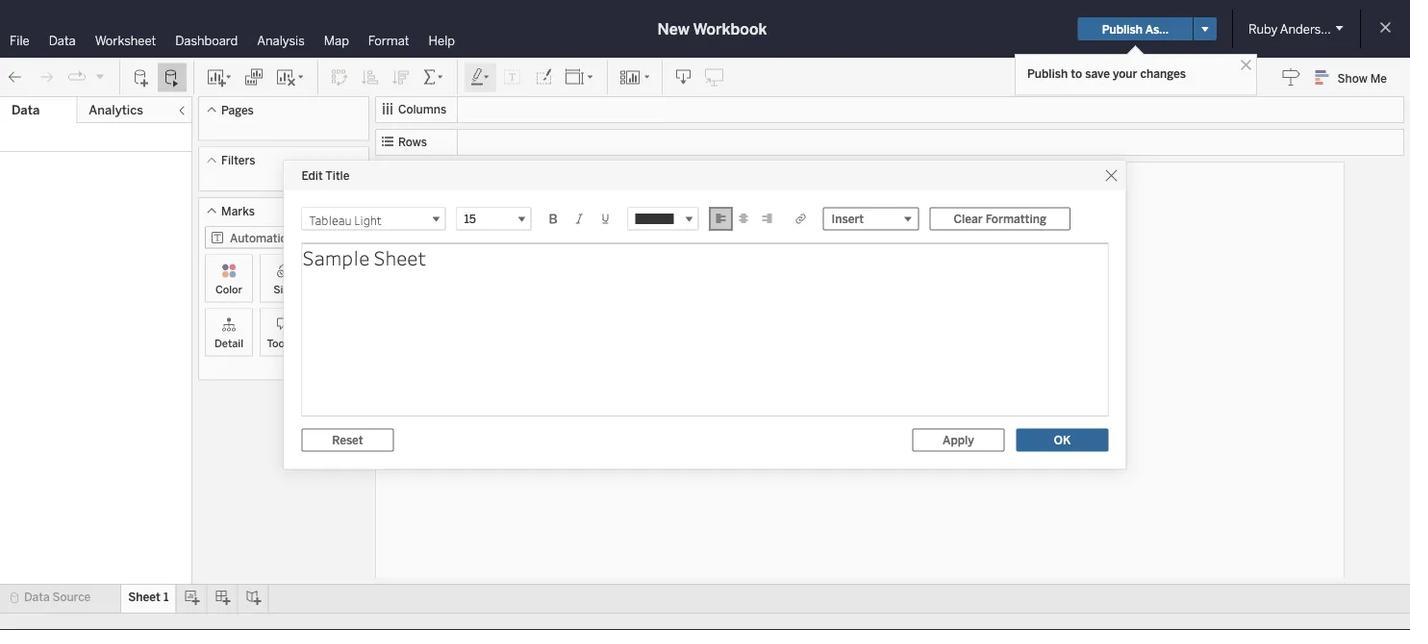 Task type: describe. For each thing, give the bounding box(es) containing it.
show/hide cards image
[[620, 68, 650, 87]]

to
[[1071, 66, 1083, 80]]

anderson
[[1280, 21, 1336, 37]]

help
[[429, 33, 455, 48]]

show me
[[1338, 71, 1387, 85]]

ok
[[1054, 433, 1071, 447]]

show
[[1338, 71, 1368, 85]]

close image
[[1237, 56, 1256, 74]]

reset button
[[302, 429, 394, 452]]

changes
[[1141, 66, 1186, 80]]

format
[[368, 33, 409, 48]]

clear formatting
[[954, 212, 1047, 226]]

0 vertical spatial sheet 1
[[383, 172, 451, 198]]

map
[[324, 33, 349, 48]]

new worksheet image
[[206, 68, 233, 87]]

1 vertical spatial 1
[[164, 590, 169, 604]]

source
[[52, 590, 91, 604]]

totals image
[[422, 68, 445, 87]]

file
[[10, 33, 30, 48]]

workbook
[[693, 20, 767, 38]]

2 vertical spatial data
[[24, 590, 50, 604]]

resume auto updates image
[[163, 68, 182, 87]]

color
[[215, 283, 242, 296]]

pages
[[221, 103, 254, 117]]

clear sheet image
[[275, 68, 306, 87]]

show labels image
[[503, 68, 522, 87]]

as...
[[1146, 22, 1169, 36]]

publish as...
[[1102, 22, 1169, 36]]

1 horizontal spatial replay animation image
[[94, 70, 106, 82]]

collapse image
[[176, 105, 188, 116]]

sort ascending image
[[361, 68, 380, 87]]

clear formatting button
[[930, 207, 1071, 230]]

1 horizontal spatial sheet
[[383, 172, 435, 198]]

ruby anderson
[[1249, 21, 1336, 37]]

edit title
[[302, 169, 350, 183]]

size
[[273, 283, 294, 296]]



Task type: vqa. For each thing, say whether or not it's contained in the screenshot.
"Data Guide" image
yes



Task type: locate. For each thing, give the bounding box(es) containing it.
analysis
[[257, 33, 305, 48]]

publish to save your changes
[[1028, 66, 1186, 80]]

me
[[1371, 71, 1387, 85]]

your
[[1113, 66, 1138, 80]]

data left source
[[24, 590, 50, 604]]

ruby
[[1249, 21, 1278, 37]]

download image
[[674, 68, 694, 87]]

replay animation image right redo icon
[[67, 68, 87, 87]]

0 horizontal spatial publish
[[1028, 66, 1068, 80]]

rows
[[398, 135, 427, 149]]

ok button
[[1016, 429, 1109, 452]]

save
[[1086, 66, 1110, 80]]

1 vertical spatial publish
[[1028, 66, 1068, 80]]

publish inside button
[[1102, 22, 1143, 36]]

replay animation image
[[67, 68, 87, 87], [94, 70, 106, 82]]

0 horizontal spatial 1
[[164, 590, 169, 604]]

new workbook
[[658, 20, 767, 38]]

analytics
[[89, 102, 143, 118]]

new data source image
[[132, 68, 151, 87]]

publish left as...
[[1102, 22, 1143, 36]]

publish for publish as...
[[1102, 22, 1143, 36]]

fit image
[[565, 68, 596, 87]]

0 vertical spatial sheet
[[383, 172, 435, 198]]

0 vertical spatial data
[[49, 33, 76, 48]]

clear
[[954, 212, 983, 226]]

show me button
[[1307, 63, 1405, 92]]

0 horizontal spatial sheet
[[128, 590, 161, 604]]

sheet 1 right source
[[128, 590, 169, 604]]

replay animation image up analytics
[[94, 70, 106, 82]]

publish as... button
[[1078, 17, 1193, 40]]

highlight image
[[469, 68, 492, 87]]

edit
[[302, 169, 323, 183]]

swap rows and columns image
[[330, 68, 349, 87]]

publish
[[1102, 22, 1143, 36], [1028, 66, 1068, 80]]

marks
[[221, 204, 255, 218]]

publish for publish to save your changes
[[1028, 66, 1068, 80]]

duplicate image
[[244, 68, 264, 87]]

sheet 1 down rows
[[383, 172, 451, 198]]

sheet
[[383, 172, 435, 198], [128, 590, 161, 604]]

publish left to
[[1028, 66, 1068, 80]]

0 vertical spatial publish
[[1102, 22, 1143, 36]]

sheet right source
[[128, 590, 161, 604]]

data source
[[24, 590, 91, 604]]

format workbook image
[[534, 68, 553, 87]]

1 vertical spatial sheet 1
[[128, 590, 169, 604]]

0 horizontal spatial sheet 1
[[128, 590, 169, 604]]

1 right source
[[164, 590, 169, 604]]

1 vertical spatial sheet
[[128, 590, 161, 604]]

1 horizontal spatial sheet 1
[[383, 172, 451, 198]]

tooltip
[[267, 337, 301, 350]]

reset
[[332, 433, 363, 447]]

data down undo icon
[[12, 102, 40, 118]]

sheet 1
[[383, 172, 451, 198], [128, 590, 169, 604]]

formatting
[[986, 212, 1047, 226]]

1 horizontal spatial publish
[[1102, 22, 1143, 36]]

redo image
[[37, 68, 56, 87]]

to use edit in desktop, save the workbook outside of personal space image
[[705, 68, 724, 87]]

title
[[325, 169, 350, 183]]

sheet down rows
[[383, 172, 435, 198]]

0 vertical spatial 1
[[440, 172, 451, 198]]

0 horizontal spatial replay animation image
[[67, 68, 87, 87]]

undo image
[[6, 68, 25, 87]]

1 vertical spatial data
[[12, 102, 40, 118]]

worksheet
[[95, 33, 156, 48]]

edit title dialog
[[284, 161, 1126, 469]]

dashboard
[[175, 33, 238, 48]]

data
[[49, 33, 76, 48], [12, 102, 40, 118], [24, 590, 50, 604]]

apply button
[[913, 429, 1005, 452]]

filters
[[221, 153, 255, 167]]

1
[[440, 172, 451, 198], [164, 590, 169, 604]]

sort descending image
[[392, 68, 411, 87]]

data up redo icon
[[49, 33, 76, 48]]

1 horizontal spatial 1
[[440, 172, 451, 198]]

detail
[[214, 337, 243, 350]]

data guide image
[[1282, 67, 1301, 87]]

new
[[658, 20, 690, 38]]

apply
[[943, 433, 975, 447]]

1 down "columns"
[[440, 172, 451, 198]]

columns
[[398, 102, 447, 116]]



